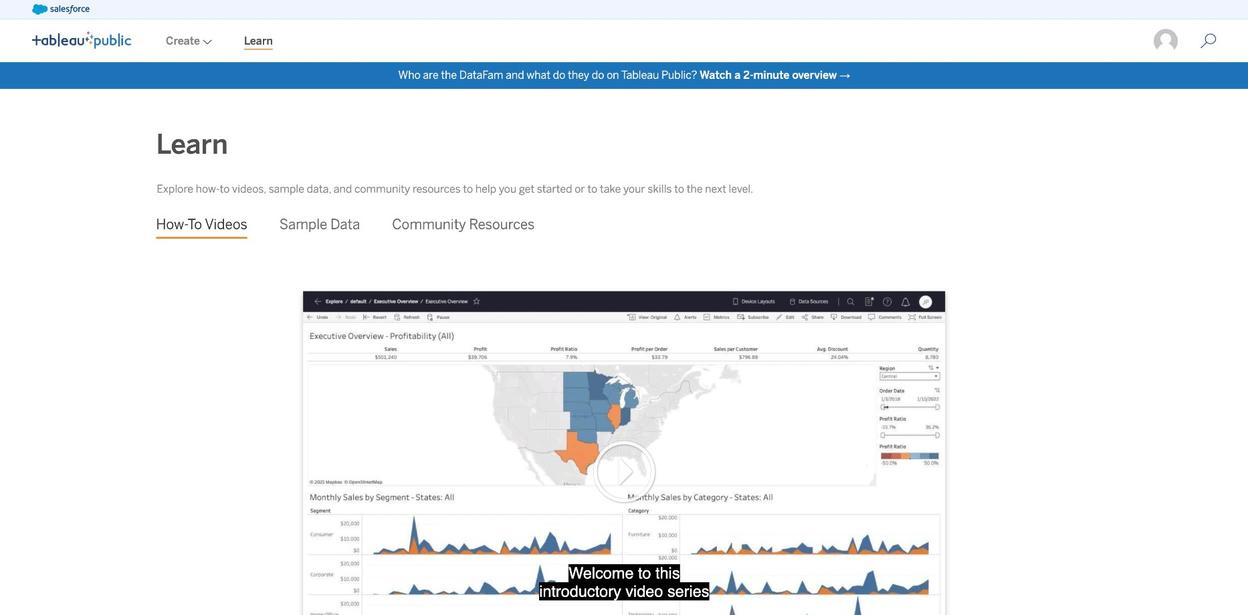 Task type: locate. For each thing, give the bounding box(es) containing it.
go to search image
[[1184, 33, 1233, 49]]

logo image
[[32, 31, 131, 49]]

create image
[[200, 39, 212, 45]]



Task type: vqa. For each thing, say whether or not it's contained in the screenshot.
the gary.orlando icon on the top right of the page
yes



Task type: describe. For each thing, give the bounding box(es) containing it.
salesforce logo image
[[32, 4, 90, 15]]

gary.orlando image
[[1153, 28, 1179, 54]]



